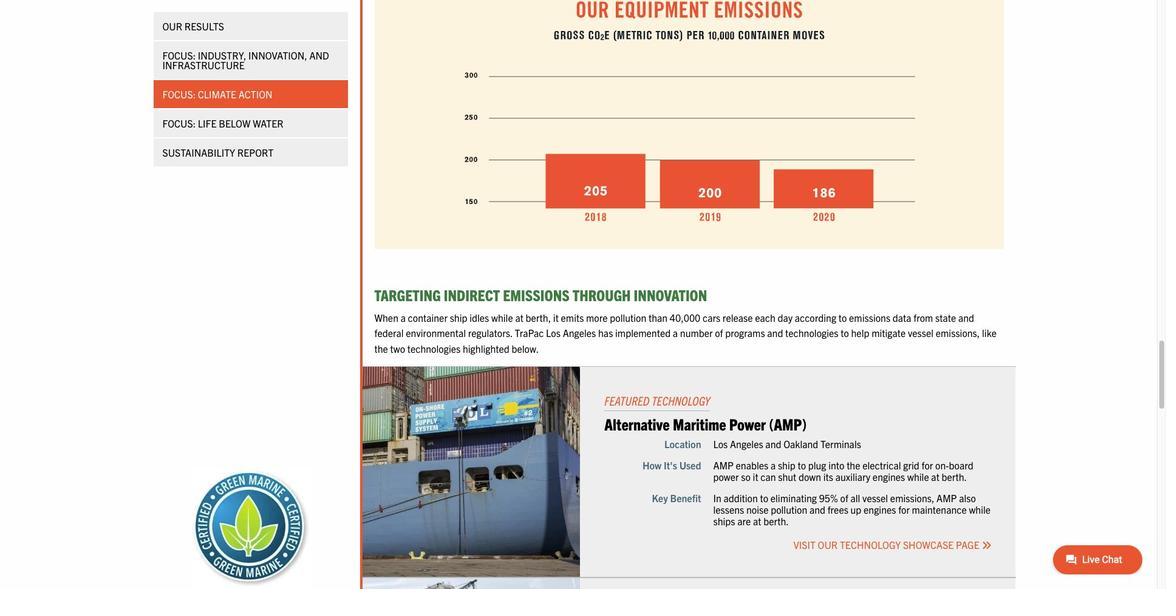 Task type: locate. For each thing, give the bounding box(es) containing it.
0 horizontal spatial ship
[[450, 311, 468, 324]]

berth,
[[526, 311, 551, 324]]

0 horizontal spatial at
[[516, 311, 524, 324]]

on-
[[936, 459, 950, 471]]

1 vertical spatial focus:
[[163, 88, 196, 100]]

0 horizontal spatial for
[[899, 504, 910, 516]]

through
[[573, 285, 631, 304]]

0 vertical spatial amp
[[714, 459, 734, 471]]

location
[[665, 438, 702, 450]]

it's
[[664, 459, 678, 471]]

1 vertical spatial technologies
[[408, 343, 461, 355]]

of
[[715, 327, 723, 339], [841, 492, 849, 504]]

berth. down eliminating
[[764, 516, 789, 528]]

pollution right 'noise'
[[771, 504, 808, 516]]

2 vertical spatial at
[[754, 516, 762, 528]]

1 horizontal spatial technology
[[840, 539, 901, 551]]

0 vertical spatial vessel
[[908, 327, 934, 339]]

berth. inside the amp enables a ship to plug into the electrical grid for on-board power so it can shut down its auxiliary engines while at berth.
[[942, 471, 967, 483]]

vessel inside when a container ship idles while at berth, it emits more pollution than 40,000 cars release each day according to emissions data from state and federal environmental regulators. trapac los angeles has implemented a number of programs and technologies to help mitigate vessel emissions, like the two technologies highlighted below.
[[908, 327, 934, 339]]

1 horizontal spatial at
[[754, 516, 762, 528]]

at inside the amp enables a ship to plug into the electrical grid for on-board power so it can shut down its auxiliary engines while at berth.
[[932, 471, 940, 483]]

and down (amp)
[[766, 438, 782, 450]]

so
[[742, 471, 751, 483]]

federal
[[375, 327, 404, 339]]

1 vertical spatial at
[[932, 471, 940, 483]]

indirect
[[444, 285, 500, 304]]

can
[[761, 471, 776, 483]]

1 vertical spatial engines
[[864, 504, 897, 516]]

0 horizontal spatial vessel
[[863, 492, 889, 504]]

1 horizontal spatial a
[[673, 327, 678, 339]]

vessel
[[908, 327, 934, 339], [863, 492, 889, 504]]

alternative
[[605, 414, 670, 434]]

0 vertical spatial of
[[715, 327, 723, 339]]

it left 'emits'
[[553, 311, 559, 324]]

1 vertical spatial of
[[841, 492, 849, 504]]

to inside the amp enables a ship to plug into the electrical grid for on-board power so it can shut down its auxiliary engines while at berth.
[[798, 459, 806, 471]]

angeles down power
[[730, 438, 764, 450]]

sustainability report link
[[153, 139, 348, 167]]

1 horizontal spatial of
[[841, 492, 849, 504]]

power
[[714, 471, 739, 483]]

2 horizontal spatial while
[[969, 504, 991, 516]]

angeles
[[563, 327, 596, 339], [730, 438, 764, 450]]

pollution up implemented at the bottom right of page
[[610, 311, 647, 324]]

1 horizontal spatial while
[[908, 471, 930, 483]]

0 horizontal spatial pollution
[[610, 311, 647, 324]]

cars
[[703, 311, 721, 324]]

oakland
[[784, 438, 819, 450]]

amp left also
[[937, 492, 957, 504]]

while left on-
[[908, 471, 930, 483]]

1 vertical spatial los
[[714, 438, 728, 450]]

frees
[[828, 504, 849, 516]]

0 vertical spatial pollution
[[610, 311, 647, 324]]

berth.
[[942, 471, 967, 483], [764, 516, 789, 528]]

1 focus: from the top
[[163, 49, 196, 61]]

emissions, down grid
[[891, 492, 935, 504]]

0 vertical spatial it
[[553, 311, 559, 324]]

featured
[[605, 393, 650, 409]]

0 horizontal spatial technology
[[652, 393, 710, 409]]

2 focus: from the top
[[163, 88, 196, 100]]

benefit
[[671, 492, 702, 504]]

ship for a
[[778, 459, 796, 471]]

0 vertical spatial angeles
[[563, 327, 596, 339]]

0 horizontal spatial a
[[401, 311, 406, 324]]

ship inside the amp enables a ship to plug into the electrical grid for on-board power so it can shut down its auxiliary engines while at berth.
[[778, 459, 796, 471]]

pollution inside when a container ship idles while at berth, it emits more pollution than 40,000 cars release each day according to emissions data from state and federal environmental regulators. trapac los angeles has implemented a number of programs and technologies to help mitigate vessel emissions, like the two technologies highlighted below.
[[610, 311, 647, 324]]

infrastructure
[[163, 59, 245, 71]]

focus: inside "link"
[[163, 117, 196, 129]]

focus:
[[163, 49, 196, 61], [163, 88, 196, 100], [163, 117, 196, 129]]

solid image
[[982, 541, 992, 550]]

below.
[[512, 343, 539, 355]]

emissions,
[[936, 327, 980, 339], [891, 492, 935, 504]]

0 horizontal spatial angeles
[[563, 327, 596, 339]]

technology down the up
[[840, 539, 901, 551]]

at inside the in addition to eliminating 95% of all vessel emissions, amp also lessens noise pollution and frees up engines for maintenance while ships are at berth.
[[754, 516, 762, 528]]

of left all
[[841, 492, 849, 504]]

ship down los angeles and oakland terminals
[[778, 459, 796, 471]]

1 vertical spatial amp
[[937, 492, 957, 504]]

ship inside when a container ship idles while at berth, it emits more pollution than 40,000 cars release each day according to emissions data from state and federal environmental regulators. trapac los angeles has implemented a number of programs and technologies to help mitigate vessel emissions, like the two technologies highlighted below.
[[450, 311, 468, 324]]

1 vertical spatial angeles
[[730, 438, 764, 450]]

1 vertical spatial while
[[908, 471, 930, 483]]

1 horizontal spatial vessel
[[908, 327, 934, 339]]

los inside when a container ship idles while at berth, it emits more pollution than 40,000 cars release each day according to emissions data from state and federal environmental regulators. trapac los angeles has implemented a number of programs and technologies to help mitigate vessel emissions, like the two technologies highlighted below.
[[546, 327, 561, 339]]

1 horizontal spatial it
[[753, 471, 759, 483]]

focus: left life at the top of page
[[163, 117, 196, 129]]

1 vertical spatial emissions,
[[891, 492, 935, 504]]

a right the when
[[401, 311, 406, 324]]

angeles down 'emits'
[[563, 327, 596, 339]]

mitigate
[[872, 327, 906, 339]]

a down 40,000
[[673, 327, 678, 339]]

while inside the in addition to eliminating 95% of all vessel emissions, amp also lessens noise pollution and frees up engines for maintenance while ships are at berth.
[[969, 504, 991, 516]]

at
[[516, 311, 524, 324], [932, 471, 940, 483], [754, 516, 762, 528]]

help
[[852, 327, 870, 339]]

at right are at the bottom of page
[[754, 516, 762, 528]]

vessel inside the in addition to eliminating 95% of all vessel emissions, amp also lessens noise pollution and frees up engines for maintenance while ships are at berth.
[[863, 492, 889, 504]]

of inside when a container ship idles while at berth, it emits more pollution than 40,000 cars release each day according to emissions data from state and federal environmental regulators. trapac los angeles has implemented a number of programs and technologies to help mitigate vessel emissions, like the two technologies highlighted below.
[[715, 327, 723, 339]]

focus: climate action link
[[153, 80, 348, 108]]

sustainability report
[[163, 146, 274, 159]]

at right grid
[[932, 471, 940, 483]]

amp left so on the bottom right
[[714, 459, 734, 471]]

berth. for board
[[942, 471, 967, 483]]

1 horizontal spatial amp
[[937, 492, 957, 504]]

1 vertical spatial vessel
[[863, 492, 889, 504]]

1 vertical spatial it
[[753, 471, 759, 483]]

berth. for noise
[[764, 516, 789, 528]]

day
[[778, 311, 793, 324]]

1 vertical spatial ship
[[778, 459, 796, 471]]

for left maintenance
[[899, 504, 910, 516]]

when a container ship idles while at berth, it emits more pollution than 40,000 cars release each day according to emissions data from state and federal environmental regulators. trapac los angeles has implemented a number of programs and technologies to help mitigate vessel emissions, like the two technologies highlighted below.
[[375, 311, 997, 355]]

innovation,
[[249, 49, 307, 61]]

los angeles and oakland terminals
[[714, 438, 862, 450]]

technology up maritime
[[652, 393, 710, 409]]

results
[[185, 20, 224, 32]]

1 horizontal spatial pollution
[[771, 504, 808, 516]]

1 vertical spatial berth.
[[764, 516, 789, 528]]

it inside the amp enables a ship to plug into the electrical grid for on-board power so it can shut down its auxiliary engines while at berth.
[[753, 471, 759, 483]]

los down maritime
[[714, 438, 728, 450]]

2 horizontal spatial a
[[771, 459, 776, 471]]

focus: inside focus: industry, innovation, and infrastructure
[[163, 49, 196, 61]]

pollution
[[610, 311, 647, 324], [771, 504, 808, 516]]

2 vertical spatial a
[[771, 459, 776, 471]]

down
[[799, 471, 822, 483]]

release
[[723, 311, 753, 324]]

1 horizontal spatial los
[[714, 438, 728, 450]]

1 horizontal spatial ship
[[778, 459, 796, 471]]

engines right the up
[[864, 504, 897, 516]]

0 horizontal spatial emissions,
[[891, 492, 935, 504]]

0 vertical spatial technologies
[[786, 327, 839, 339]]

it
[[553, 311, 559, 324], [753, 471, 759, 483]]

all
[[851, 492, 861, 504]]

the right into
[[847, 459, 861, 471]]

maintenance
[[912, 504, 967, 516]]

power
[[730, 414, 766, 434]]

it right so on the bottom right
[[753, 471, 759, 483]]

0 horizontal spatial of
[[715, 327, 723, 339]]

when
[[375, 311, 399, 324]]

vessel down from on the right
[[908, 327, 934, 339]]

1 vertical spatial the
[[847, 459, 861, 471]]

are
[[738, 516, 751, 528]]

2 vertical spatial while
[[969, 504, 991, 516]]

berth. inside the in addition to eliminating 95% of all vessel emissions, amp also lessens noise pollution and frees up engines for maintenance while ships are at berth.
[[764, 516, 789, 528]]

report
[[237, 146, 274, 159]]

0 vertical spatial berth.
[[942, 471, 967, 483]]

the inside when a container ship idles while at berth, it emits more pollution than 40,000 cars release each day according to emissions data from state and federal environmental regulators. trapac los angeles has implemented a number of programs and technologies to help mitigate vessel emissions, like the two technologies highlighted below.
[[375, 343, 388, 355]]

focus: for focus: climate action
[[163, 88, 196, 100]]

number
[[680, 327, 713, 339]]

vessel right all
[[863, 492, 889, 504]]

0 vertical spatial ship
[[450, 311, 468, 324]]

to down can
[[760, 492, 769, 504]]

0 horizontal spatial los
[[546, 327, 561, 339]]

1 horizontal spatial for
[[922, 459, 934, 471]]

a left shut
[[771, 459, 776, 471]]

while up solid image
[[969, 504, 991, 516]]

1 horizontal spatial emissions,
[[936, 327, 980, 339]]

0 horizontal spatial the
[[375, 343, 388, 355]]

engines right auxiliary
[[873, 471, 906, 483]]

while up regulators.
[[492, 311, 513, 324]]

for left on-
[[922, 459, 934, 471]]

plug
[[809, 459, 827, 471]]

like
[[983, 327, 997, 339]]

engines
[[873, 471, 906, 483], [864, 504, 897, 516]]

0 horizontal spatial amp
[[714, 459, 734, 471]]

0 vertical spatial los
[[546, 327, 561, 339]]

0 vertical spatial focus:
[[163, 49, 196, 61]]

los down berth, at the left bottom of the page
[[546, 327, 561, 339]]

according
[[795, 311, 837, 324]]

2 vertical spatial focus:
[[163, 117, 196, 129]]

2 horizontal spatial at
[[932, 471, 940, 483]]

los
[[546, 327, 561, 339], [714, 438, 728, 450]]

amp inside the in addition to eliminating 95% of all vessel emissions, amp also lessens noise pollution and frees up engines for maintenance while ships are at berth.
[[937, 492, 957, 504]]

1 horizontal spatial berth.
[[942, 471, 967, 483]]

more
[[586, 311, 608, 324]]

0 vertical spatial a
[[401, 311, 406, 324]]

technology inside featured technology alternative maritime power (amp)
[[652, 393, 710, 409]]

berth. up also
[[942, 471, 967, 483]]

0 vertical spatial at
[[516, 311, 524, 324]]

1 vertical spatial pollution
[[771, 504, 808, 516]]

emissions, inside the in addition to eliminating 95% of all vessel emissions, amp also lessens noise pollution and frees up engines for maintenance while ships are at berth.
[[891, 492, 935, 504]]

emissions, inside when a container ship idles while at berth, it emits more pollution than 40,000 cars release each day according to emissions data from state and federal environmental regulators. trapac los angeles has implemented a number of programs and technologies to help mitigate vessel emissions, like the two technologies highlighted below.
[[936, 327, 980, 339]]

0 vertical spatial the
[[375, 343, 388, 355]]

40,000
[[670, 311, 701, 324]]

amp
[[714, 459, 734, 471], [937, 492, 957, 504]]

at inside when a container ship idles while at berth, it emits more pollution than 40,000 cars release each day according to emissions data from state and federal environmental regulators. trapac los angeles has implemented a number of programs and technologies to help mitigate vessel emissions, like the two technologies highlighted below.
[[516, 311, 524, 324]]

0 vertical spatial emissions,
[[936, 327, 980, 339]]

for inside the in addition to eliminating 95% of all vessel emissions, amp also lessens noise pollution and frees up engines for maintenance while ships are at berth.
[[899, 504, 910, 516]]

at up trapac
[[516, 311, 524, 324]]

1 horizontal spatial the
[[847, 459, 861, 471]]

technologies down according
[[786, 327, 839, 339]]

0 horizontal spatial it
[[553, 311, 559, 324]]

focus: down our
[[163, 49, 196, 61]]

1 vertical spatial for
[[899, 504, 910, 516]]

0 horizontal spatial berth.
[[764, 516, 789, 528]]

and
[[310, 49, 329, 61]]

0 vertical spatial for
[[922, 459, 934, 471]]

3 focus: from the top
[[163, 117, 196, 129]]

ship left the idles
[[450, 311, 468, 324]]

to left plug
[[798, 459, 806, 471]]

1 vertical spatial a
[[673, 327, 678, 339]]

emissions, down state
[[936, 327, 980, 339]]

a
[[401, 311, 406, 324], [673, 327, 678, 339], [771, 459, 776, 471]]

ship
[[450, 311, 468, 324], [778, 459, 796, 471]]

technologies down environmental
[[408, 343, 461, 355]]

technology
[[652, 393, 710, 409], [840, 539, 901, 551]]

key
[[652, 492, 668, 504]]

focus: left climate
[[163, 88, 196, 100]]

for
[[922, 459, 934, 471], [899, 504, 910, 516]]

and left frees
[[810, 504, 826, 516]]

of down cars
[[715, 327, 723, 339]]

0 vertical spatial while
[[492, 311, 513, 324]]

action
[[239, 88, 273, 100]]

and inside the in addition to eliminating 95% of all vessel emissions, amp also lessens noise pollution and frees up engines for maintenance while ships are at berth.
[[810, 504, 826, 516]]

0 horizontal spatial while
[[492, 311, 513, 324]]

the left the two at the left bottom
[[375, 343, 388, 355]]

targeting indirect emissions through innovation
[[375, 285, 708, 304]]

while inside when a container ship idles while at berth, it emits more pollution than 40,000 cars release each day according to emissions data from state and federal environmental regulators. trapac los angeles has implemented a number of programs and technologies to help mitigate vessel emissions, like the two technologies highlighted below.
[[492, 311, 513, 324]]

emits
[[561, 311, 584, 324]]

0 vertical spatial technology
[[652, 393, 710, 409]]

0 vertical spatial engines
[[873, 471, 906, 483]]



Task type: vqa. For each thing, say whether or not it's contained in the screenshot.
ship in AMP ENABLES A SHIP TO PLUG INTO THE ELECTRICAL GRID FOR ON-BOARD POWER SO IT CAN SHUT DOWN ITS AUXILIARY ENGINES WHILE AT BERTH.
yes



Task type: describe. For each thing, give the bounding box(es) containing it.
pollution inside the in addition to eliminating 95% of all vessel emissions, amp also lessens noise pollution and frees up engines for maintenance while ships are at berth.
[[771, 504, 808, 516]]

key benefit
[[652, 492, 702, 504]]

electrical
[[863, 459, 902, 471]]

it inside when a container ship idles while at berth, it emits more pollution than 40,000 cars release each day according to emissions data from state and federal environmental regulators. trapac los angeles has implemented a number of programs and technologies to help mitigate vessel emissions, like the two technologies highlighted below.
[[553, 311, 559, 324]]

while inside the amp enables a ship to plug into the electrical grid for on-board power so it can shut down its auxiliary engines while at berth.
[[908, 471, 930, 483]]

up
[[851, 504, 862, 516]]

at for amp enables a ship to plug into the electrical grid for on-board power so it can shut down its auxiliary engines while at berth.
[[932, 471, 940, 483]]

page
[[957, 539, 980, 551]]

focus: for focus: life below water
[[163, 117, 196, 129]]

life
[[198, 117, 217, 129]]

container
[[408, 311, 448, 324]]

engines inside the amp enables a ship to plug into the electrical grid for on-board power so it can shut down its auxiliary engines while at berth.
[[873, 471, 906, 483]]

our results link
[[153, 12, 348, 40]]

in
[[714, 492, 722, 504]]

emissions
[[850, 311, 891, 324]]

board
[[950, 459, 974, 471]]

focus: industry, innovation, and infrastructure link
[[153, 41, 348, 79]]

featured technology alternative maritime power (amp)
[[605, 393, 807, 434]]

1 horizontal spatial technologies
[[786, 327, 839, 339]]

two
[[390, 343, 405, 355]]

of inside the in addition to eliminating 95% of all vessel emissions, amp also lessens noise pollution and frees up engines for maintenance while ships are at berth.
[[841, 492, 849, 504]]

shut
[[779, 471, 797, 483]]

focus: industry, innovation, and infrastructure
[[163, 49, 329, 71]]

visit our technology showcase page link
[[794, 539, 992, 551]]

our
[[163, 20, 182, 32]]

0 horizontal spatial technologies
[[408, 343, 461, 355]]

in addition to eliminating 95% of all vessel emissions, amp also lessens noise pollution and frees up engines for maintenance while ships are at berth.
[[714, 492, 991, 528]]

ships
[[714, 516, 736, 528]]

angeles inside when a container ship idles while at berth, it emits more pollution than 40,000 cars release each day according to emissions data from state and federal environmental regulators. trapac los angeles has implemented a number of programs and technologies to help mitigate vessel emissions, like the two technologies highlighted below.
[[563, 327, 596, 339]]

also
[[960, 492, 976, 504]]

into
[[829, 459, 845, 471]]

grid
[[904, 459, 920, 471]]

targeting
[[375, 285, 441, 304]]

idles
[[470, 311, 489, 324]]

focus: climate action
[[163, 88, 273, 100]]

programs
[[726, 327, 765, 339]]

used
[[680, 459, 702, 471]]

focus: for focus: industry, innovation, and infrastructure
[[163, 49, 196, 61]]

auxiliary
[[836, 471, 871, 483]]

implemented
[[616, 327, 671, 339]]

state
[[936, 311, 957, 324]]

ship for container
[[450, 311, 468, 324]]

95%
[[820, 492, 838, 504]]

regulators.
[[468, 327, 513, 339]]

amp enables a ship to plug into the electrical grid for on-board power so it can shut down its auxiliary engines while at berth.
[[714, 459, 974, 483]]

to left emissions
[[839, 311, 847, 324]]

and right state
[[959, 311, 975, 324]]

to left help
[[841, 327, 849, 339]]

addition
[[724, 492, 758, 504]]

its
[[824, 471, 834, 483]]

for inside the amp enables a ship to plug into the electrical grid for on-board power so it can shut down its auxiliary engines while at berth.
[[922, 459, 934, 471]]

industry,
[[198, 49, 246, 61]]

showcase
[[904, 539, 954, 551]]

eliminating
[[771, 492, 817, 504]]

how
[[643, 459, 662, 471]]

1 horizontal spatial angeles
[[730, 438, 764, 450]]

data
[[893, 311, 912, 324]]

terminals
[[821, 438, 862, 450]]

has
[[599, 327, 613, 339]]

to inside the in addition to eliminating 95% of all vessel emissions, amp also lessens noise pollution and frees up engines for maintenance while ships are at berth.
[[760, 492, 769, 504]]

amp inside the amp enables a ship to plug into the electrical grid for on-board power so it can shut down its auxiliary engines while at berth.
[[714, 459, 734, 471]]

water
[[253, 117, 284, 129]]

noise
[[747, 504, 769, 516]]

a inside the amp enables a ship to plug into the electrical grid for on-board power so it can shut down its auxiliary engines while at berth.
[[771, 459, 776, 471]]

below
[[219, 117, 251, 129]]

maritime
[[673, 414, 727, 434]]

lessens
[[714, 504, 745, 516]]

our
[[818, 539, 838, 551]]

focus: life below water link
[[153, 109, 348, 137]]

from
[[914, 311, 934, 324]]

emissions
[[503, 285, 570, 304]]

innovation
[[634, 285, 708, 304]]

highlighted
[[463, 343, 510, 355]]

1 vertical spatial technology
[[840, 539, 901, 551]]

enables
[[736, 459, 769, 471]]

than
[[649, 311, 668, 324]]

focus: life below water
[[163, 117, 284, 129]]

and down each
[[768, 327, 784, 339]]

sustainability
[[163, 146, 235, 159]]

our results
[[163, 20, 224, 32]]

visit
[[794, 539, 816, 551]]

environmental
[[406, 327, 466, 339]]

the inside the amp enables a ship to plug into the electrical grid for on-board power so it can shut down its auxiliary engines while at berth.
[[847, 459, 861, 471]]

each
[[755, 311, 776, 324]]

climate
[[198, 88, 236, 100]]

engines inside the in addition to eliminating 95% of all vessel emissions, amp also lessens noise pollution and frees up engines for maintenance while ships are at berth.
[[864, 504, 897, 516]]

at for in addition to eliminating 95% of all vessel emissions, amp also lessens noise pollution and frees up engines for maintenance while ships are at berth.
[[754, 516, 762, 528]]

how it's used
[[643, 459, 702, 471]]



